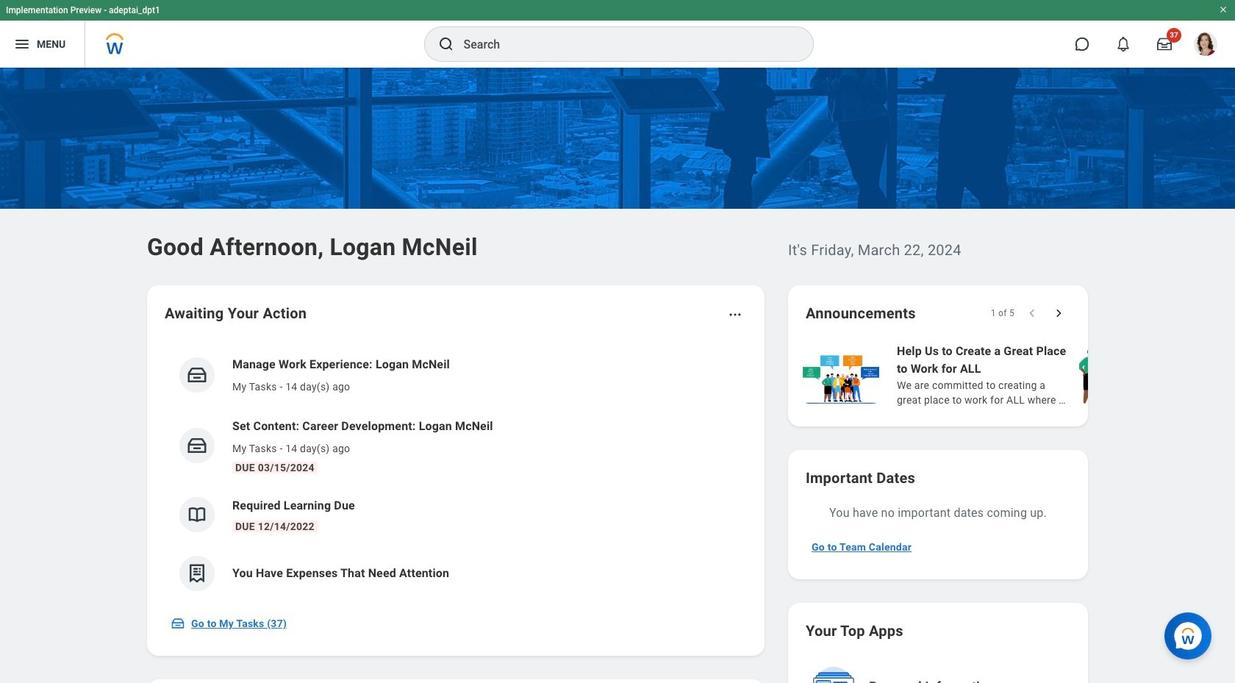 Task type: describe. For each thing, give the bounding box(es) containing it.
dashboard expenses image
[[186, 563, 208, 585]]

close environment banner image
[[1219, 5, 1228, 14]]

inbox large image
[[1158, 37, 1172, 51]]

notifications large image
[[1116, 37, 1131, 51]]

book open image
[[186, 504, 208, 526]]

0 horizontal spatial list
[[165, 344, 747, 603]]

inbox image inside list
[[186, 364, 208, 386]]

inbox image
[[186, 435, 208, 457]]

search image
[[437, 35, 455, 53]]

related actions image
[[728, 307, 743, 322]]

chevron right small image
[[1052, 306, 1066, 321]]



Task type: vqa. For each thing, say whether or not it's contained in the screenshot.
search Image on the left top of the page
yes



Task type: locate. For each thing, give the bounding box(es) containing it.
list
[[800, 341, 1236, 409], [165, 344, 747, 603]]

main content
[[0, 68, 1236, 683]]

Search Workday  search field
[[464, 28, 783, 60]]

1 vertical spatial inbox image
[[171, 616, 185, 631]]

0 vertical spatial inbox image
[[186, 364, 208, 386]]

0 horizontal spatial inbox image
[[171, 616, 185, 631]]

status
[[991, 307, 1015, 319]]

profile logan mcneil image
[[1194, 32, 1218, 59]]

1 horizontal spatial inbox image
[[186, 364, 208, 386]]

1 horizontal spatial list
[[800, 341, 1236, 409]]

banner
[[0, 0, 1236, 68]]

inbox image
[[186, 364, 208, 386], [171, 616, 185, 631]]

chevron left small image
[[1025, 306, 1040, 321]]

justify image
[[13, 35, 31, 53]]



